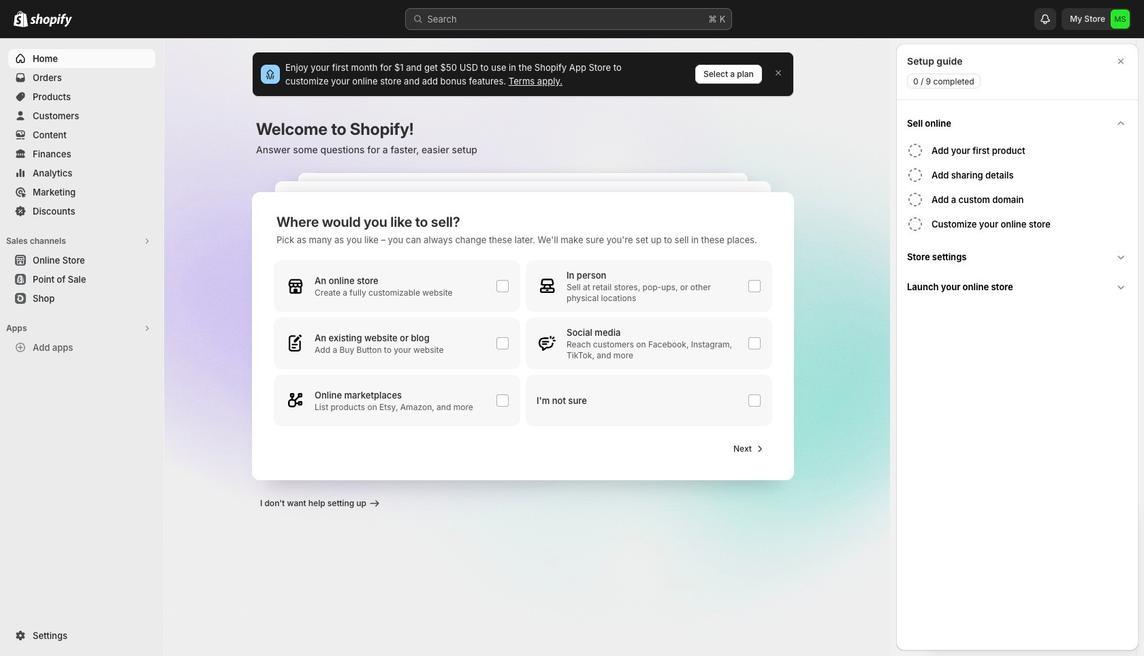 Task type: locate. For each thing, give the bounding box(es) containing it.
my store image
[[1111, 10, 1130, 29]]

mark add a custom domain as done image
[[907, 191, 924, 208]]

mark customize your online store as done image
[[907, 216, 924, 232]]

dialog
[[897, 44, 1139, 651]]

shopify image
[[14, 11, 28, 27], [30, 14, 72, 27]]

mark add sharing details as done image
[[907, 167, 924, 183]]

1 horizontal spatial shopify image
[[30, 14, 72, 27]]



Task type: vqa. For each thing, say whether or not it's contained in the screenshot.
Manage your services Group
no



Task type: describe. For each thing, give the bounding box(es) containing it.
0 horizontal spatial shopify image
[[14, 11, 28, 27]]

mark add your first product as done image
[[907, 142, 924, 159]]



